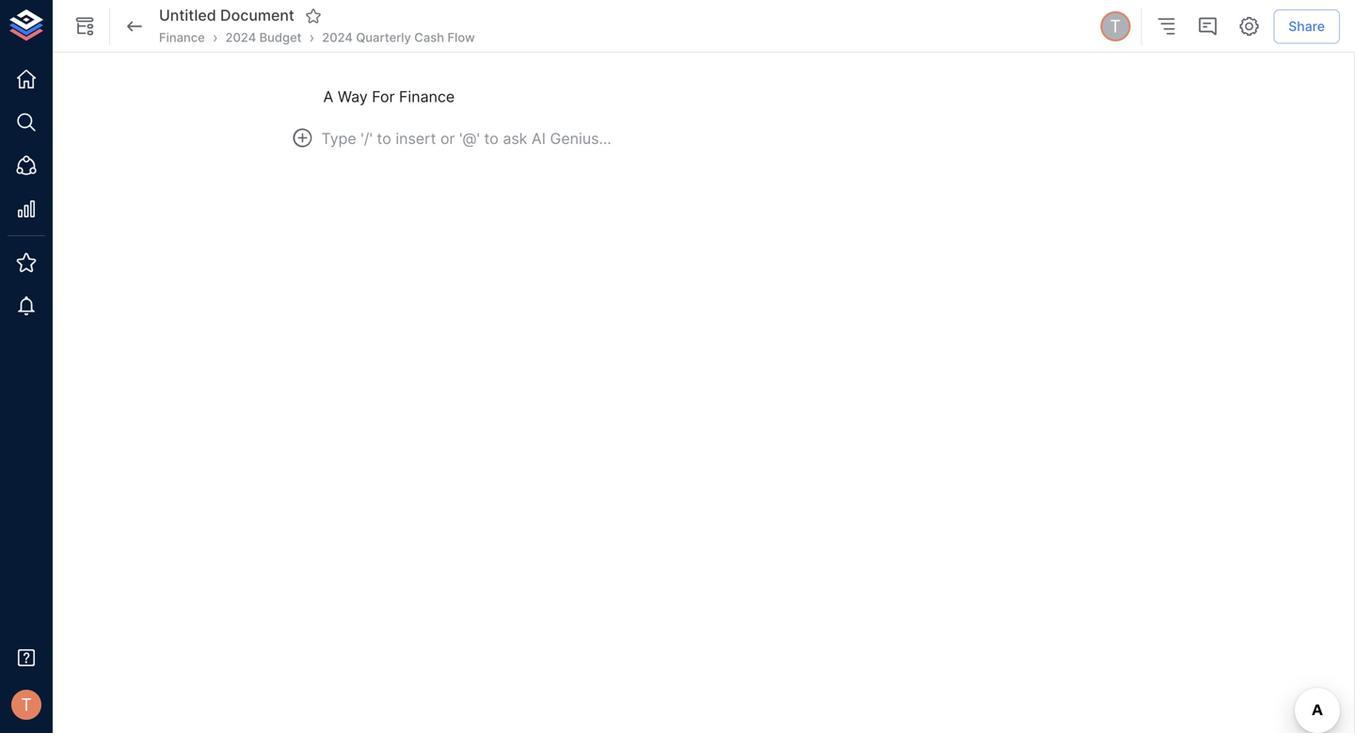 Task type: describe. For each thing, give the bounding box(es) containing it.
1 › from the left
[[213, 28, 218, 46]]

cash
[[415, 30, 444, 45]]

2024 quarterly cash flow link
[[322, 29, 475, 46]]

way
[[338, 88, 368, 106]]

comments image
[[1197, 15, 1219, 38]]

for
[[372, 88, 395, 106]]

share
[[1289, 18, 1326, 34]]

1 vertical spatial t button
[[6, 684, 47, 726]]

settings image
[[1238, 15, 1261, 38]]

untitled
[[159, 6, 216, 25]]

favorite image
[[305, 7, 322, 24]]

budget
[[259, 30, 302, 45]]

2 2024 from the left
[[322, 30, 353, 45]]

table of contents image
[[1155, 15, 1178, 38]]

a
[[323, 88, 334, 106]]

1 2024 from the left
[[226, 30, 256, 45]]

2024 budget link
[[226, 29, 302, 46]]

1 horizontal spatial finance
[[399, 88, 455, 106]]

document
[[220, 6, 295, 25]]

go back image
[[123, 15, 146, 38]]



Task type: locate. For each thing, give the bounding box(es) containing it.
t for the t button to the right
[[1110, 16, 1121, 37]]

0 vertical spatial t button
[[1098, 8, 1134, 44]]

1 horizontal spatial t button
[[1098, 8, 1134, 44]]

untitled document
[[159, 6, 295, 25]]

1 horizontal spatial 2024
[[322, 30, 353, 45]]

0 horizontal spatial t
[[21, 695, 32, 715]]

share button
[[1274, 9, 1341, 44]]

flow
[[448, 30, 475, 45]]

finance link
[[159, 29, 205, 46]]

t button
[[1098, 8, 1134, 44], [6, 684, 47, 726]]

0 horizontal spatial t button
[[6, 684, 47, 726]]

1 vertical spatial finance
[[399, 88, 455, 106]]

2024 down "untitled document"
[[226, 30, 256, 45]]

0 horizontal spatial finance
[[159, 30, 205, 45]]

0 vertical spatial finance
[[159, 30, 205, 45]]

2 › from the left
[[309, 28, 315, 46]]

› down favorite icon
[[309, 28, 315, 46]]

2024
[[226, 30, 256, 45], [322, 30, 353, 45]]

finance
[[159, 30, 205, 45], [399, 88, 455, 106]]

t for bottommost the t button
[[21, 695, 32, 715]]

2024 left "quarterly"
[[322, 30, 353, 45]]

finance inside the finance › 2024 budget › 2024 quarterly cash flow
[[159, 30, 205, 45]]

show wiki image
[[73, 15, 96, 38]]

0 horizontal spatial 2024
[[226, 30, 256, 45]]

1 vertical spatial t
[[21, 695, 32, 715]]

finance right 'for'
[[399, 88, 455, 106]]

0 vertical spatial t
[[1110, 16, 1121, 37]]

finance › 2024 budget › 2024 quarterly cash flow
[[159, 28, 475, 46]]

quarterly
[[356, 30, 411, 45]]

t
[[1110, 16, 1121, 37], [21, 695, 32, 715]]

a way for finance
[[323, 88, 455, 106]]

finance down untitled
[[159, 30, 205, 45]]

› down "untitled document"
[[213, 28, 218, 46]]

1 horizontal spatial ›
[[309, 28, 315, 46]]

0 horizontal spatial ›
[[213, 28, 218, 46]]

›
[[213, 28, 218, 46], [309, 28, 315, 46]]

1 horizontal spatial t
[[1110, 16, 1121, 37]]



Task type: vqa. For each thing, say whether or not it's contained in the screenshot.
CURRENT
no



